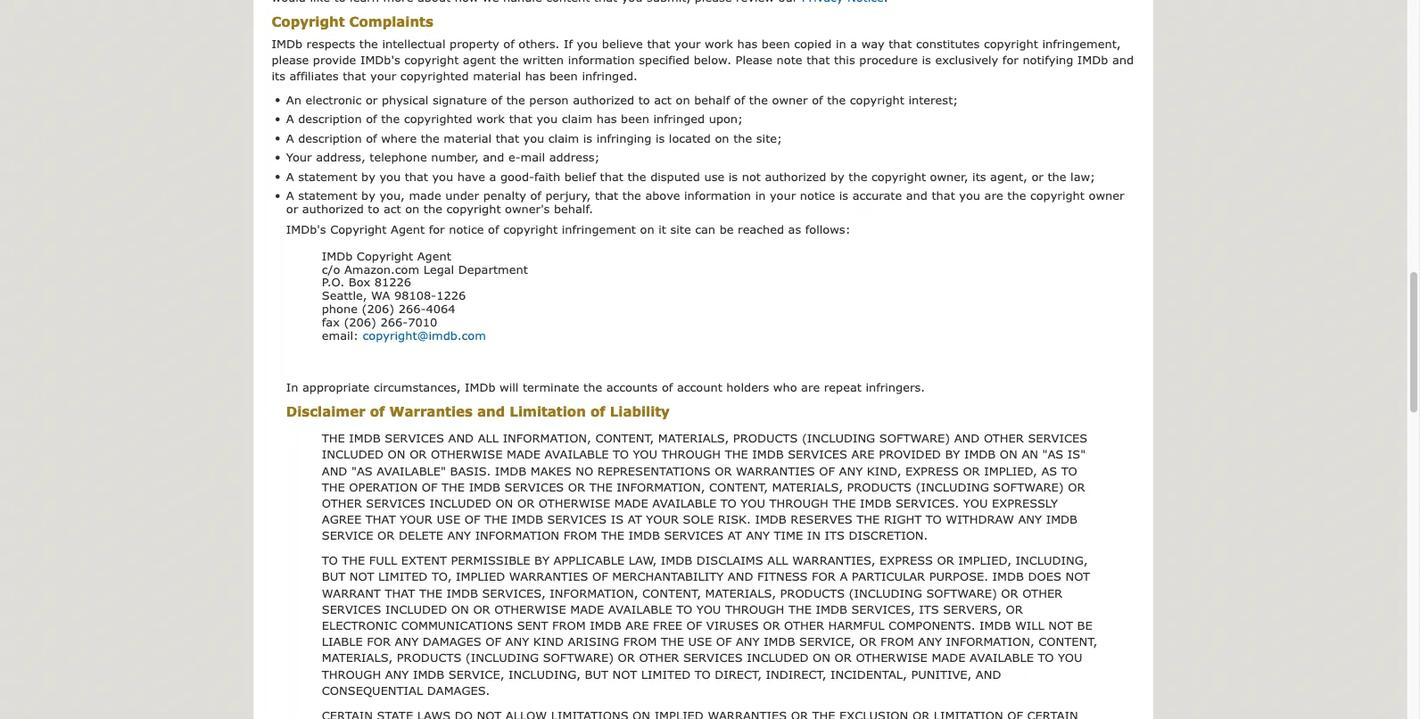 Task type: vqa. For each thing, say whether or not it's contained in the screenshot.
THE IMDB SERVICES AND ALL INFORMATION, CONTENT, MATERIALS, PRODUCTS (INCLUDING SOFTWARE) AND OTHER SERVICES INCLUDED ON OR OTHERWISE MADE AVAILABLE TO YOU THROUGH THE IMDB SERVICES ARE PROVIDED BY IMDB ON AN "AS IS" AND "AS AVAILABLE" BASIS. IMDB MAKES NO REPRESENTATIONS OR WARRANTIES OF ANY KIND, EXPRESS OR IMPLIED, AS TO THE OPERATION OF THE IMDB SERVICES OR THE INFORMATION, CONTENT, MATERIALS, PRODUCTS (INCLUDING SOFTWARE) OR OTHER SERVICES INCLUDED ON OR OTHERWISE MADE AVAILABLE TO YOU THROUGH THE  IMDB SERVICES. YOU EXPRESSLY AGREE THAT YOUR USE OF THE IMDB SERVICES IS AT YOUR SOLE RISK. IMDB RESERVES THE RIGHT TO WITHDRAW ANY IMDB SERVICE OR DELETE ANY INFORMATION FROM THE IMDB SERVICES AT ANY TIME IN ITS DISCRETION.
yes



Task type: locate. For each thing, give the bounding box(es) containing it.
all inside to the full extent permissible by applicable law, imdb disclaims all warranties, express or implied, including, but not limited to, implied warranties of merchantability and fitness for a particular purpose. imdb does not warrant that  the imdb services, information, content, materials, products (including software) or other services included on or otherwise made available to you through the imdb services, its servers, or electronic communications sent from imdb are free of viruses or other harmful components. imdb will not be liable for any damages of any kind arising from the use of  any imdb service, or from any information, content, materials, products (including software) or other services included on or otherwise made available to you through any imdb service, including, but not limited to direct, indirect, incidental, punitive, and consequential damages.
[[768, 553, 788, 567]]

your
[[400, 512, 433, 526], [646, 512, 679, 526]]

1 horizontal spatial are
[[985, 188, 1004, 202]]

services up reserves
[[788, 447, 848, 461]]

1 horizontal spatial your
[[675, 36, 701, 50]]

0 horizontal spatial or
[[286, 201, 298, 215]]

services down the warrant
[[322, 602, 381, 616]]

copyrighted up signature
[[401, 69, 469, 83]]

0 vertical spatial work
[[705, 36, 733, 50]]

particular
[[852, 569, 925, 583]]

copyrighted
[[401, 69, 469, 83], [404, 112, 473, 125]]

any left kind,
[[839, 463, 863, 477]]

1 vertical spatial description
[[298, 131, 362, 144]]

is"
[[1068, 447, 1086, 461]]

2 vertical spatial has
[[597, 112, 617, 125]]

0 vertical spatial at
[[628, 512, 642, 526]]

all down disclaimer of warranties and limitation of liability
[[478, 431, 499, 445]]

work inside copyright complaints imdb respects the intellectual property of others. if you believe that your work has been copied in a way that constitutes copyright infringement, please provide imdb's copyright agent the written information specified below. please note that this procedure is exclusively for notifying imdb and its affiliates that your copyrighted material has been infringed.
[[705, 36, 733, 50]]

on down upon; at the top of page
[[715, 131, 730, 144]]

fitness
[[758, 569, 808, 583]]

0 vertical spatial or
[[366, 92, 378, 106]]

email:
[[322, 328, 359, 342]]

1 vertical spatial service,
[[449, 667, 505, 681]]

copyright inside 'an electronic or physical signature of the person authorized to act on behalf of the owner of the copyright interest; a description of the copyrighted work that you claim has been infringed upon; a description of where the material that you claim is infringing is located on the site; your address, telephone number, and e-mail address; a statement by you that you have a good-faith belief that the disputed use is not authorized by the copyright owner, its agent, or the law; a statement by you, made under penalty of perjury, that the above information in your notice is accurate and that you are the copyright owner or authorized to act on the copyright owner's behalf. imdb's copyright agent for notice of copyright infringement on it site can be reached as follows:'
[[330, 222, 387, 236]]

0 horizontal spatial information
[[568, 53, 635, 66]]

0 horizontal spatial work
[[477, 112, 505, 125]]

been
[[762, 36, 790, 50], [550, 69, 578, 83], [621, 112, 650, 125]]

0 vertical spatial been
[[762, 36, 790, 50]]

not
[[742, 169, 761, 183]]

0 horizontal spatial act
[[384, 201, 401, 215]]

1 vertical spatial to
[[368, 201, 380, 215]]

a inside copyright complaints imdb respects the intellectual property of others. if you believe that your work has been copied in a way that constitutes copyright infringement, please provide imdb's copyright agent the written information specified below. please note that this procedure is exclusively for notifying imdb and its affiliates that your copyrighted material has been infringed.
[[851, 36, 858, 50]]

0 vertical spatial are
[[985, 188, 1004, 202]]

on up the communications at bottom left
[[451, 602, 469, 616]]

information,
[[503, 431, 591, 445], [617, 480, 705, 493], [550, 586, 638, 600], [946, 634, 1035, 648]]

1 your from the left
[[400, 512, 433, 526]]

copyright complaints imdb respects the intellectual property of others. if you believe that your work has been copied in a way that constitutes copyright infringement, please provide imdb's copyright agent the written information specified below. please note that this procedure is exclusively for notifying imdb and its affiliates that your copyrighted material has been infringed.
[[272, 13, 1134, 83]]

owner,
[[930, 169, 969, 183]]

included down the 'to,'
[[385, 602, 447, 616]]

risk.
[[718, 512, 751, 526]]

warranties
[[736, 463, 815, 477], [509, 569, 588, 583]]

you up risk.
[[741, 496, 766, 510]]

made up arising
[[570, 602, 604, 616]]

a
[[286, 112, 294, 125], [286, 131, 294, 144], [286, 169, 294, 183], [286, 188, 294, 202], [840, 569, 848, 583]]

1 vertical spatial has
[[525, 69, 546, 83]]

warranties inside 'the imdb services and all information, content, materials, products (including software) and other services included on or otherwise made available to you through the imdb services are provided by imdb on an "as is" and "as available" basis. imdb makes no representations or warranties of any kind, express or implied, as to the operation of the imdb services or the information, content, materials, products (including software) or other services included on or otherwise made available to you through the  imdb services. you expressly agree that your use of the imdb services is at your sole risk. imdb reserves the right to withdraw any imdb service or delete any information from the imdb services at any time in its discretion.'
[[736, 463, 815, 477]]

1 vertical spatial material
[[444, 131, 492, 144]]

copyright@imdb.com link
[[363, 328, 486, 342]]

a
[[851, 36, 858, 50], [490, 169, 497, 183]]

of left others.
[[504, 36, 515, 50]]

and
[[448, 431, 474, 445], [955, 431, 980, 445], [322, 463, 347, 477], [728, 569, 753, 583], [976, 667, 1002, 681]]

0 vertical spatial has
[[737, 36, 758, 50]]

1 horizontal spatial notice
[[800, 188, 835, 202]]

1 vertical spatial agent
[[417, 248, 451, 262]]

claim up address;
[[549, 131, 579, 144]]

and up services. at the bottom right of page
[[955, 431, 980, 445]]

0 vertical spatial including,
[[1016, 553, 1088, 567]]

0 horizontal spatial at
[[628, 512, 642, 526]]

the down this
[[827, 92, 846, 106]]

0 horizontal spatial a
[[490, 169, 497, 183]]

work up below.
[[705, 36, 733, 50]]

or left physical
[[366, 92, 378, 106]]

available up "free"
[[608, 602, 673, 616]]

0 horizontal spatial but
[[322, 569, 346, 583]]

service, up damages.
[[449, 667, 505, 681]]

1 horizontal spatial information
[[684, 188, 751, 202]]

1 vertical spatial imdb's
[[286, 222, 326, 236]]

believe
[[602, 36, 643, 50]]

the left under
[[424, 201, 443, 215]]

2 vertical spatial your
[[770, 188, 796, 202]]

authorized down infringed.
[[573, 92, 635, 106]]

1 horizontal spatial service,
[[800, 634, 855, 648]]

full
[[369, 553, 397, 567]]

your left sole
[[646, 512, 679, 526]]

0 vertical spatial copyrighted
[[401, 69, 469, 83]]

1 horizontal spatial been
[[621, 112, 650, 125]]

0 vertical spatial for
[[812, 569, 836, 583]]

wa
[[371, 288, 390, 302]]

that inside 'the imdb services and all information, content, materials, products (including software) and other services included on or otherwise made available to you through the imdb services are provided by imdb on an "as is" and "as available" basis. imdb makes no representations or warranties of any kind, express or implied, as to the operation of the imdb services or the information, content, materials, products (including software) or other services included on or otherwise made available to you through the  imdb services. you expressly agree that your use of the imdb services is at your sole risk. imdb reserves the right to withdraw any imdb service or delete any information from the imdb services at any time in its discretion.'
[[366, 512, 396, 526]]

but
[[322, 569, 346, 583], [585, 667, 609, 681]]

material up number, at the left top of page
[[444, 131, 492, 144]]

0 vertical spatial implied,
[[984, 463, 1038, 477]]

imdb up harmful
[[816, 602, 848, 616]]

products down fitness
[[780, 586, 845, 600]]

your inside 'an electronic or physical signature of the person authorized to act on behalf of the owner of the copyright interest; a description of the copyrighted work that you claim has been infringed upon; a description of where the material that you claim is infringing is located on the site; your address, telephone number, and e-mail address; a statement by you that you have a good-faith belief that the disputed use is not authorized by the copyright owner, its agent, or the law; a statement by you, made under penalty of perjury, that the above information in your notice is accurate and that you are the copyright owner or authorized to act on the copyright owner's behalf. imdb's copyright agent for notice of copyright infringement on it site can be reached as follows:'
[[770, 188, 796, 202]]

imdb up the merchantability
[[661, 553, 693, 567]]

basis.
[[450, 463, 491, 477]]

owner down law; on the right of page
[[1089, 188, 1125, 202]]

statement
[[298, 169, 357, 183], [298, 188, 357, 202]]

under
[[446, 188, 479, 202]]

imdb inside the 'imdb copyright agent c/o amazon.com legal department p.o. box 81226 seattle, wa 98108-1226 phone (206) 266-4064 fax (206) 266-7010 email: copyright@imdb.com'
[[322, 248, 353, 262]]

kind,
[[867, 463, 902, 477]]

services down warranties
[[385, 431, 444, 445]]

1 vertical spatial your
[[370, 69, 396, 83]]

copyright down procedure
[[850, 92, 905, 106]]

2 vertical spatial been
[[621, 112, 650, 125]]

0 vertical spatial by
[[945, 447, 960, 461]]

products down holders
[[733, 431, 798, 445]]

account
[[677, 380, 723, 393]]

implied, inside to the full extent permissible by applicable law, imdb disclaims all warranties, express or implied, including, but not limited to, implied warranties of merchantability and fitness for a particular purpose. imdb does not warrant that  the imdb services, information, content, materials, products (including software) or other services included on or otherwise made available to you through the imdb services, its servers, or electronic communications sent from imdb are free of viruses or other harmful components. imdb will not be liable for any damages of any kind arising from the use of  any imdb service, or from any information, content, materials, products (including software) or other services included on or otherwise made available to you through any imdb service, including, but not limited to direct, indirect, incidental, punitive, and consequential damages.
[[959, 553, 1012, 567]]

imdb up 'please'
[[272, 36, 303, 50]]

through up viruses
[[725, 602, 785, 616]]

use up delete
[[437, 512, 461, 526]]

by up follows:
[[831, 169, 845, 183]]

by down address,
[[361, 169, 376, 183]]

imdb up time
[[755, 512, 787, 526]]

1 vertical spatial that
[[385, 586, 415, 600]]

to the full extent permissible by applicable law, imdb disclaims all warranties, express or implied, including, but not limited to, implied warranties of merchantability and fitness for a particular purpose. imdb does not warrant that  the imdb services, information, content, materials, products (including software) or other services included on or otherwise made available to you through the imdb services, its servers, or electronic communications sent from imdb are free of viruses or other harmful components. imdb will not be liable for any damages of any kind arising from the use of  any imdb service, or from any information, content, materials, products (including software) or other services included on or otherwise made available to you through any imdb service, including, but not limited to direct, indirect, incidental, punitive, and consequential damages.
[[322, 553, 1098, 697]]

your up delete
[[400, 512, 433, 526]]

(including up services. at the bottom right of page
[[916, 480, 989, 493]]

that
[[366, 512, 396, 526], [385, 586, 415, 600]]

limitation
[[510, 403, 586, 419]]

use down viruses
[[688, 634, 712, 648]]

copyrighted inside copyright complaints imdb respects the intellectual property of others. if you believe that your work has been copied in a way that constitutes copyright infringement, please provide imdb's copyright agent the written information specified below. please note that this procedure is exclusively for notifying imdb and its affiliates that your copyrighted material has been infringed.
[[401, 69, 469, 83]]

0 vertical spatial statement
[[298, 169, 357, 183]]

claim down person at the left of the page
[[562, 112, 593, 125]]

damages
[[423, 634, 482, 648]]

site;
[[757, 131, 782, 144]]

an
[[1022, 447, 1039, 461]]

express
[[906, 463, 959, 477], [880, 553, 933, 567]]

1 vertical spatial copyrighted
[[404, 112, 473, 125]]

agent up 1226
[[417, 248, 451, 262]]

an electronic or physical signature of the person authorized to act on behalf of the owner of the copyright interest; a description of the copyrighted work that you claim has been infringed upon; a description of where the material that you claim is infringing is located on the site; your address, telephone number, and e-mail address; a statement by you that you have a good-faith belief that the disputed use is not authorized by the copyright owner, its agent, or the law; a statement by you, made under penalty of perjury, that the above information in your notice is accurate and that you are the copyright owner or authorized to act on the copyright owner's behalf. imdb's copyright agent for notice of copyright infringement on it site can be reached as follows:
[[286, 92, 1125, 236]]

copyright up notifying
[[984, 36, 1039, 50]]

you up mail
[[523, 131, 545, 144]]

0 vertical spatial claim
[[562, 112, 593, 125]]

0 horizontal spatial its
[[825, 528, 845, 542]]

0 vertical spatial act
[[654, 92, 672, 106]]

use inside 'the imdb services and all information, content, materials, products (including software) and other services included on or otherwise made available to you through the imdb services are provided by imdb on an "as is" and "as available" basis. imdb makes no representations or warranties of any kind, express or implied, as to the operation of the imdb services or the information, content, materials, products (including software) or other services included on or otherwise made available to you through the  imdb services. you expressly agree that your use of the imdb services is at your sole risk. imdb reserves the right to withdraw any imdb service or delete any information from the imdb services at any time in its discretion.'
[[437, 512, 461, 526]]

copyright
[[272, 13, 345, 29], [330, 222, 387, 236], [357, 248, 413, 262]]

use inside to the full extent permissible by applicable law, imdb disclaims all warranties, express or implied, including, but not limited to, implied warranties of merchantability and fitness for a particular purpose. imdb does not warrant that  the imdb services, information, content, materials, products (including software) or other services included on or otherwise made available to you through the imdb services, its servers, or electronic communications sent from imdb are free of viruses or other harmful components. imdb will not be liable for any damages of any kind arising from the use of  any imdb service, or from any information, content, materials, products (including software) or other services included on or otherwise made available to you through any imdb service, including, but not limited to direct, indirect, incidental, punitive, and consequential damages.
[[688, 634, 712, 648]]

warranties up risk.
[[736, 463, 815, 477]]

1 vertical spatial express
[[880, 553, 933, 567]]

the down 'agent,'
[[1008, 188, 1027, 202]]

0 horizontal spatial its
[[272, 69, 286, 83]]

available down 'will'
[[970, 651, 1034, 664]]

1 horizontal spatial to
[[639, 92, 650, 106]]

use
[[704, 169, 725, 183]]

0 vertical spatial are
[[852, 447, 875, 461]]

at
[[628, 512, 642, 526], [728, 528, 742, 542]]

information up infringed.
[[568, 53, 635, 66]]

information inside 'an electronic or physical signature of the person authorized to act on behalf of the owner of the copyright interest; a description of the copyrighted work that you claim has been infringed upon; a description of where the material that you claim is infringing is located on the site; your address, telephone number, and e-mail address; a statement by you that you have a good-faith belief that the disputed use is not authorized by the copyright owner, its agent, or the law; a statement by you, made under penalty of perjury, that the above information in your notice is accurate and that you are the copyright owner or authorized to act on the copyright owner's behalf. imdb's copyright agent for notice of copyright infringement on it site can be reached as follows:'
[[684, 188, 751, 202]]

0 vertical spatial its
[[272, 69, 286, 83]]

(including down 'sent'
[[466, 651, 539, 664]]

software) up expressly on the bottom right
[[993, 480, 1064, 493]]

including, up does
[[1016, 553, 1088, 567]]

1 horizontal spatial for
[[1003, 53, 1019, 66]]

products
[[733, 431, 798, 445], [847, 480, 912, 493], [780, 586, 845, 600], [397, 651, 462, 664]]

you down number, at the left top of page
[[432, 169, 454, 183]]

1 vertical spatial including,
[[509, 667, 581, 681]]

are inside 'an electronic or physical signature of the person authorized to act on behalf of the owner of the copyright interest; a description of the copyrighted work that you claim has been infringed upon; a description of where the material that you claim is infringing is located on the site; your address, telephone number, and e-mail address; a statement by you that you have a good-faith belief that the disputed use is not authorized by the copyright owner, its agent, or the law; a statement by you, made under penalty of perjury, that the above information in your notice is accurate and that you are the copyright owner or authorized to act on the copyright owner's behalf. imdb's copyright agent for notice of copyright infringement on it site can be reached as follows:'
[[985, 188, 1004, 202]]

1 vertical spatial claim
[[549, 131, 579, 144]]

1 vertical spatial notice
[[449, 222, 484, 236]]

law;
[[1071, 169, 1096, 183]]

of left the account
[[662, 380, 673, 393]]

site
[[671, 222, 691, 236]]

telephone
[[370, 150, 427, 164]]

withdraw
[[946, 512, 1015, 526]]

2 horizontal spatial your
[[770, 188, 796, 202]]

are inside to the full extent permissible by applicable law, imdb disclaims all warranties, express or implied, including, but not limited to, implied warranties of merchantability and fitness for a particular purpose. imdb does not warrant that  the imdb services, information, content, materials, products (including software) or other services included on or otherwise made available to you through the imdb services, its servers, or electronic communications sent from imdb are free of viruses or other harmful components. imdb will not be liable for any damages of any kind arising from the use of  any imdb service, or from any information, content, materials, products (including software) or other services included on or otherwise made available to you through any imdb service, including, but not limited to direct, indirect, incidental, punitive, and consequential damages.
[[626, 618, 649, 632]]

0 horizontal spatial "as
[[352, 463, 373, 477]]

0 horizontal spatial your
[[400, 512, 433, 526]]

the down fitness
[[789, 602, 812, 616]]

owner's
[[505, 201, 550, 215]]

0 horizontal spatial to
[[368, 201, 380, 215]]

mail
[[521, 150, 545, 164]]

the right agent
[[500, 53, 519, 66]]

1 horizontal spatial its
[[919, 602, 939, 616]]

included down the basis.
[[430, 496, 492, 510]]

have
[[458, 169, 485, 183]]

0 vertical spatial imdb's
[[360, 53, 400, 66]]

implied, up purpose.
[[959, 553, 1012, 567]]

a inside 'an electronic or physical signature of the person authorized to act on behalf of the owner of the copyright interest; a description of the copyrighted work that you claim has been infringed upon; a description of where the material that you claim is infringing is located on the site; your address, telephone number, and e-mail address; a statement by you that you have a good-faith belief that the disputed use is not authorized by the copyright owner, its agent, or the law; a statement by you, made under penalty of perjury, that the above information in your notice is accurate and that you are the copyright owner or authorized to act on the copyright owner's behalf. imdb's copyright agent for notice of copyright infringement on it site can be reached as follows:'
[[490, 169, 497, 183]]

0 vertical spatial description
[[298, 112, 362, 125]]

1 statement from the top
[[298, 169, 357, 183]]

0 horizontal spatial are
[[801, 380, 820, 393]]

1 vertical spatial a
[[490, 169, 497, 183]]

information inside copyright complaints imdb respects the intellectual property of others. if you believe that your work has been copied in a way that constitutes copyright infringement, please provide imdb's copyright agent the written information specified below. please note that this procedure is exclusively for notifying imdb and its affiliates that your copyrighted material has been infringed.
[[568, 53, 635, 66]]

a right have
[[490, 169, 497, 183]]

1 vertical spatial its
[[973, 169, 987, 183]]

the down "free"
[[661, 634, 684, 648]]

copyright inside the 'imdb copyright agent c/o amazon.com legal department p.o. box 81226 seattle, wa 98108-1226 phone (206) 266-4064 fax (206) 266-7010 email: copyright@imdb.com'
[[357, 248, 413, 262]]

imdb's inside 'an electronic or physical signature of the person authorized to act on behalf of the owner of the copyright interest; a description of the copyrighted work that you claim has been infringed upon; a description of where the material that you claim is infringing is located on the site; your address, telephone number, and e-mail address; a statement by you that you have a good-faith belief that the disputed use is not authorized by the copyright owner, its agent, or the law; a statement by you, made under penalty of perjury, that the above information in your notice is accurate and that you are the copyright owner or authorized to act on the copyright owner's behalf. imdb's copyright agent for notice of copyright infringement on it site can be reached as follows:'
[[286, 222, 326, 236]]

on left an
[[1000, 447, 1018, 461]]

2 horizontal spatial been
[[762, 36, 790, 50]]

2 horizontal spatial authorized
[[765, 169, 827, 183]]

of down in appropriate circumstances, imdb will terminate the accounts of account holders who are repeat infringers.
[[591, 403, 606, 419]]

0 vertical spatial but
[[322, 569, 346, 583]]

of up upon; at the top of page
[[734, 92, 745, 106]]

1 vertical spatial statement
[[298, 188, 357, 202]]

services, down implied
[[482, 586, 546, 600]]

0 horizontal spatial been
[[550, 69, 578, 83]]

the down upon; at the top of page
[[734, 131, 752, 144]]

1 description from the top
[[298, 112, 362, 125]]

a inside to the full extent permissible by applicable law, imdb disclaims all warranties, express or implied, including, but not limited to, implied warranties of merchantability and fitness for a particular purpose. imdb does not warrant that  the imdb services, information, content, materials, products (including software) or other services included on or otherwise made available to you through the imdb services, its servers, or electronic communications sent from imdb are free of viruses or other harmful components. imdb will not be liable for any damages of any kind arising from the use of  any imdb service, or from any information, content, materials, products (including software) or other services included on or otherwise made available to you through any imdb service, including, but not limited to direct, indirect, incidental, punitive, and consequential damages.
[[840, 569, 848, 583]]

service,
[[800, 634, 855, 648], [449, 667, 505, 681]]

representations
[[598, 463, 711, 477]]

are left "free"
[[626, 618, 649, 632]]

infringement,
[[1043, 36, 1121, 50]]

the down complaints
[[359, 36, 378, 50]]

its left 'agent,'
[[973, 169, 987, 183]]

implied, inside 'the imdb services and all information, content, materials, products (including software) and other services included on or otherwise made available to you through the imdb services are provided by imdb on an "as is" and "as available" basis. imdb makes no representations or warranties of any kind, express or implied, as to the operation of the imdb services or the information, content, materials, products (including software) or other services included on or otherwise made available to you through the  imdb services. you expressly agree that your use of the imdb services is at your sole risk. imdb reserves the right to withdraw any imdb service or delete any information from the imdb services at any time in its discretion.'
[[984, 463, 1038, 477]]

and left e-
[[483, 150, 504, 164]]

for
[[812, 569, 836, 583], [367, 634, 391, 648]]

implied,
[[984, 463, 1038, 477], [959, 553, 1012, 567]]

0 horizontal spatial notice
[[449, 222, 484, 236]]

is down infringed
[[656, 131, 665, 144]]

0 vertical spatial agent
[[391, 222, 425, 236]]

service
[[322, 528, 373, 542]]

not down arising
[[613, 667, 637, 681]]

that down person at the left of the page
[[509, 112, 533, 125]]

an
[[286, 92, 301, 106]]

act left "made"
[[384, 201, 401, 215]]

disclaims
[[697, 553, 764, 567]]

in inside 'an electronic or physical signature of the person authorized to act on behalf of the owner of the copyright interest; a description of the copyrighted work that you claim has been infringed upon; a description of where the material that you claim is infringing is located on the site; your address, telephone number, and e-mail address; a statement by you that you have a good-faith belief that the disputed use is not authorized by the copyright owner, its agent, or the law; a statement by you, made under penalty of perjury, that the above information in your notice is accurate and that you are the copyright owner or authorized to act on the copyright owner's behalf. imdb's copyright agent for notice of copyright infringement on it site can be reached as follows:'
[[756, 188, 766, 202]]

otherwise
[[431, 447, 503, 461], [539, 496, 610, 510], [495, 602, 566, 616], [856, 651, 928, 664]]

warranties inside to the full extent permissible by applicable law, imdb disclaims all warranties, express or implied, including, but not limited to, implied warranties of merchantability and fitness for a particular purpose. imdb does not warrant that  the imdb services, information, content, materials, products (including software) or other services included on or otherwise made available to you through the imdb services, its servers, or electronic communications sent from imdb are free of viruses or other harmful components. imdb will not be liable for any damages of any kind arising from the use of  any imdb service, or from any information, content, materials, products (including software) or other services included on or otherwise made available to you through any imdb service, including, but not limited to direct, indirect, incidental, punitive, and consequential damages.
[[509, 569, 588, 583]]

disclaimer
[[286, 403, 366, 419]]

use
[[437, 512, 461, 526], [688, 634, 712, 648]]

0 vertical spatial material
[[473, 69, 521, 83]]

0 vertical spatial limited
[[378, 569, 428, 583]]

the up discretion.
[[857, 512, 880, 526]]

fax
[[322, 315, 340, 329]]

1 horizontal spatial your
[[646, 512, 679, 526]]

1 horizontal spatial but
[[585, 667, 609, 681]]

1 horizontal spatial in
[[836, 36, 847, 50]]

1 vertical spatial work
[[477, 112, 505, 125]]

incidental,
[[831, 667, 907, 681]]

located
[[669, 131, 711, 144]]

but down arising
[[585, 667, 609, 681]]

the up agree
[[322, 480, 345, 493]]

copyright
[[984, 36, 1039, 50], [404, 53, 459, 66], [850, 92, 905, 106], [872, 169, 926, 183], [1031, 188, 1085, 202], [447, 201, 501, 215], [503, 222, 558, 236]]

not up the warrant
[[350, 569, 374, 583]]

imdb's inside copyright complaints imdb respects the intellectual property of others. if you believe that your work has been copied in a way that constitutes copyright infringement, please provide imdb's copyright agent the written information specified below. please note that this procedure is exclusively for notifying imdb and its affiliates that your copyrighted material has been infringed.
[[360, 53, 400, 66]]

1 horizontal spatial at
[[728, 528, 742, 542]]

to down 'will'
[[1038, 651, 1054, 664]]

merchantability
[[612, 569, 724, 583]]

in up this
[[836, 36, 847, 50]]

agent
[[391, 222, 425, 236], [417, 248, 451, 262]]

1 horizontal spatial services,
[[852, 602, 915, 616]]

1 vertical spatial all
[[768, 553, 788, 567]]

has inside 'an electronic or physical signature of the person authorized to act on behalf of the owner of the copyright interest; a description of the copyrighted work that you claim has been infringed upon; a description of where the material that you claim is infringing is located on the site; your address, telephone number, and e-mail address; a statement by you that you have a good-faith belief that the disputed use is not authorized by the copyright owner, its agent, or the law; a statement by you, made under penalty of perjury, that the above information in your notice is accurate and that you are the copyright owner or authorized to act on the copyright owner's behalf. imdb's copyright agent for notice of copyright infringement on it site can be reached as follows:'
[[597, 112, 617, 125]]

2 vertical spatial authorized
[[302, 201, 364, 215]]

any down components.
[[918, 634, 942, 648]]

0 horizontal spatial all
[[478, 431, 499, 445]]

are right "who"
[[801, 380, 820, 393]]

other down "free"
[[639, 651, 679, 664]]

for inside copyright complaints imdb respects the intellectual property of others. if you believe that your work has been copied in a way that constitutes copyright infringement, please provide imdb's copyright agent the written information specified below. please note that this procedure is exclusively for notifying imdb and its affiliates that your copyrighted material has been infringed.
[[1003, 53, 1019, 66]]

has down "written"
[[525, 69, 546, 83]]

services down operation
[[366, 496, 426, 510]]

from down components.
[[881, 634, 914, 648]]

material inside copyright complaints imdb respects the intellectual property of others. if you believe that your work has been copied in a way that constitutes copyright infringement, please provide imdb's copyright agent the written information specified below. please note that this procedure is exclusively for notifying imdb and its affiliates that your copyrighted material has been infringed.
[[473, 69, 521, 83]]

0 horizontal spatial limited
[[378, 569, 428, 583]]

your
[[286, 150, 312, 164]]

1 horizontal spatial a
[[851, 36, 858, 50]]

are
[[985, 188, 1004, 202], [801, 380, 820, 393]]

your up specified
[[675, 36, 701, 50]]

1 horizontal spatial "as
[[1043, 447, 1064, 461]]

work inside 'an electronic or physical signature of the person authorized to act on behalf of the owner of the copyright interest; a description of the copyrighted work that you claim has been infringed upon; a description of where the material that you claim is infringing is located on the site; your address, telephone number, and e-mail address; a statement by you that you have a good-faith belief that the disputed use is not authorized by the copyright owner, its agent, or the law; a statement by you, made under penalty of perjury, that the above information in your notice is accurate and that you are the copyright owner or authorized to act on the copyright owner's behalf. imdb's copyright agent for notice of copyright infringement on it site can be reached as follows:'
[[477, 112, 505, 125]]

1 vertical spatial for
[[429, 222, 445, 236]]

2 statement from the top
[[298, 188, 357, 202]]

operation
[[349, 480, 418, 493]]

it
[[659, 222, 667, 236]]

who
[[773, 380, 797, 393]]

and
[[1113, 53, 1134, 66], [483, 150, 504, 164], [906, 188, 928, 202], [477, 403, 505, 419]]

the left person at the left of the page
[[507, 92, 525, 106]]

permissible
[[451, 553, 531, 567]]

agent inside the 'imdb copyright agent c/o amazon.com legal department p.o. box 81226 seattle, wa 98108-1226 phone (206) 266-4064 fax (206) 266-7010 email: copyright@imdb.com'
[[417, 248, 451, 262]]

or
[[410, 447, 427, 461], [715, 463, 732, 477], [963, 463, 980, 477], [568, 480, 585, 493], [1068, 480, 1086, 493], [517, 496, 535, 510], [378, 528, 395, 542], [937, 553, 955, 567], [1002, 586, 1019, 600], [473, 602, 490, 616], [1006, 602, 1023, 616], [763, 618, 780, 632], [859, 634, 877, 648], [618, 651, 635, 664], [835, 651, 852, 664]]

you inside copyright complaints imdb respects the intellectual property of others. if you believe that your work has been copied in a way that constitutes copyright infringement, please provide imdb's copyright agent the written information specified below. please note that this procedure is exclusively for notifying imdb and its affiliates that your copyrighted material has been infringed.
[[577, 36, 598, 50]]

of
[[504, 36, 515, 50], [491, 92, 502, 106], [734, 92, 745, 106], [812, 92, 823, 106], [366, 112, 377, 125], [366, 131, 377, 144], [530, 188, 542, 202], [488, 222, 499, 236], [662, 380, 673, 393], [370, 403, 385, 419], [591, 403, 606, 419]]

imdb
[[272, 36, 303, 50], [1078, 53, 1109, 66], [322, 248, 353, 262], [465, 380, 496, 393]]

you up representations
[[633, 447, 658, 461]]

1 horizontal spatial are
[[852, 447, 875, 461]]

infringing
[[597, 131, 652, 144]]

otherwise up incidental,
[[856, 651, 928, 664]]

harmful
[[829, 618, 885, 632]]

are up kind,
[[852, 447, 875, 461]]

1 horizontal spatial has
[[597, 112, 617, 125]]

1 vertical spatial its
[[919, 602, 939, 616]]

copyright down intellectual
[[404, 53, 459, 66]]

respects
[[307, 36, 355, 50]]

kind
[[533, 634, 564, 648]]

on right you,
[[405, 201, 420, 215]]



Task type: describe. For each thing, give the bounding box(es) containing it.
is
[[611, 512, 624, 526]]

good-
[[501, 169, 534, 183]]

p.o.
[[322, 275, 345, 289]]

on up available"
[[388, 447, 406, 461]]

services up "direct,"
[[684, 651, 743, 664]]

that up "made"
[[405, 169, 428, 183]]

consequential
[[322, 683, 423, 697]]

material inside 'an electronic or physical signature of the person authorized to act on behalf of the owner of the copyright interest; a description of the copyrighted work that you claim has been infringed upon; a description of where the material that you claim is infringing is located on the site; your address, telephone number, and e-mail address; a statement by you that you have a good-faith belief that the disputed use is not authorized by the copyright owner, its agent, or the law; a statement by you, made under penalty of perjury, that the above information in your notice is accurate and that you are the copyright owner or authorized to act on the copyright owner's behalf. imdb's copyright agent for notice of copyright infringement on it site can be reached as follows:'
[[444, 131, 492, 144]]

imdb down infringement,
[[1078, 53, 1109, 66]]

266- up copyright@imdb.com 'link'
[[399, 302, 426, 316]]

0 vertical spatial your
[[675, 36, 701, 50]]

(including down particular
[[849, 586, 923, 600]]

the up information
[[484, 512, 508, 526]]

address,
[[316, 150, 366, 164]]

if
[[564, 36, 573, 50]]

upon;
[[709, 112, 743, 125]]

0 horizontal spatial owner
[[772, 92, 808, 106]]

free
[[653, 618, 683, 632]]

1 vertical spatial or
[[1032, 169, 1044, 183]]

procedure
[[860, 53, 918, 66]]

circumstances,
[[374, 380, 461, 393]]

viruses
[[707, 618, 759, 632]]

any down expressly on the bottom right
[[1019, 512, 1042, 526]]

2 your from the left
[[646, 512, 679, 526]]

behalf.
[[554, 201, 593, 215]]

of down viruses
[[716, 634, 732, 648]]

81226
[[375, 275, 411, 289]]

intellectual
[[382, 36, 446, 50]]

of left where
[[366, 131, 377, 144]]

1 horizontal spatial including,
[[1016, 553, 1088, 567]]

repeat
[[824, 380, 862, 393]]

1 vertical spatial "as
[[352, 463, 373, 477]]

services left the is
[[547, 512, 607, 526]]

to left "direct,"
[[695, 667, 711, 681]]

and down disclaimer of warranties and limitation of liability
[[448, 431, 474, 445]]

holders
[[727, 380, 769, 393]]

the down the basis.
[[442, 480, 465, 493]]

infringers.
[[866, 380, 925, 393]]

written
[[523, 53, 564, 66]]

materials, down the liable
[[322, 651, 393, 664]]

seattle,
[[322, 288, 367, 302]]

penalty
[[483, 188, 526, 202]]

imdb down expressly on the bottom right
[[1046, 512, 1078, 526]]

and inside copyright complaints imdb respects the intellectual property of others. if you believe that your work has been copied in a way that constitutes copyright infringement, please provide imdb's copyright agent the written information specified below. please note that this procedure is exclusively for notifying imdb and its affiliates that your copyrighted material has been infringed.
[[1113, 53, 1134, 66]]

phone
[[322, 302, 358, 316]]

0 horizontal spatial your
[[370, 69, 396, 83]]

right
[[884, 512, 922, 526]]

2 horizontal spatial has
[[737, 36, 758, 50]]

of right signature
[[491, 92, 502, 106]]

affiliates
[[290, 69, 339, 83]]

no
[[576, 463, 594, 477]]

reserves
[[791, 512, 853, 526]]

other up agree
[[322, 496, 362, 510]]

and up agree
[[322, 463, 347, 477]]

imdb up information
[[512, 512, 543, 526]]

1 horizontal spatial act
[[654, 92, 672, 106]]

imdb left an
[[965, 447, 996, 461]]

express inside 'the imdb services and all information, content, materials, products (including software) and other services included on or otherwise made available to you through the imdb services are provided by imdb on an "as is" and "as available" basis. imdb makes no representations or warranties of any kind, express or implied, as to the operation of the imdb services or the information, content, materials, products (including software) or other services included on or otherwise made available to you through the  imdb services. you expressly agree that your use of the imdb services is at your sole risk. imdb reserves the right to withdraw any imdb service or delete any information from the imdb services at any time in its discretion.'
[[906, 463, 959, 477]]

behalf
[[694, 92, 730, 106]]

copyright up accurate
[[872, 169, 926, 183]]

0 vertical spatial service,
[[800, 634, 855, 648]]

warranties,
[[793, 553, 876, 567]]

of down the communications at bottom left
[[486, 634, 501, 648]]

makes
[[531, 463, 572, 477]]

products down damages
[[397, 651, 462, 664]]

2 vertical spatial or
[[286, 201, 298, 215]]

information, down representations
[[617, 480, 705, 493]]

1 horizontal spatial or
[[366, 92, 378, 106]]

sole
[[683, 512, 714, 526]]

this
[[834, 53, 855, 66]]

the imdb services and all information, content, materials, products (including software) and other services included on or otherwise made available to you through the imdb services are provided by imdb on an "as is" and "as available" basis. imdb makes no representations or warranties of any kind, express or implied, as to the operation of the imdb services or the information, content, materials, products (including software) or other services included on or otherwise made available to you through the  imdb services. you expressly agree that your use of the imdb services is at your sole risk. imdb reserves the right to withdraw any imdb service or delete any information from the imdb services at any time in its discretion.
[[322, 431, 1088, 542]]

you up withdraw
[[964, 496, 988, 510]]

imdb up arising
[[590, 618, 622, 632]]

will
[[500, 380, 519, 393]]

1 vertical spatial services,
[[852, 602, 915, 616]]

please
[[272, 53, 309, 66]]

you up you,
[[380, 169, 401, 183]]

the up risk.
[[725, 447, 748, 461]]

0 vertical spatial authorized
[[573, 92, 635, 106]]

provided
[[879, 447, 941, 461]]

where
[[381, 131, 417, 144]]

98108-
[[394, 288, 437, 302]]

agent,
[[991, 169, 1028, 183]]

can
[[695, 222, 716, 236]]

and right punitive,
[[976, 667, 1002, 681]]

available"
[[377, 463, 446, 477]]

constitutes
[[916, 36, 980, 50]]

does
[[1028, 569, 1062, 583]]

its inside 'an electronic or physical signature of the person authorized to act on behalf of the owner of the copyright interest; a description of the copyrighted work that you claim has been infringed upon; a description of where the material that you claim is infringing is located on the site; your address, telephone number, and e-mail address; a statement by you that you have a good-faith belief that the disputed use is not authorized by the copyright owner, its agent, or the law; a statement by you, made under penalty of perjury, that the above information in your notice is accurate and that you are the copyright owner or authorized to act on the copyright owner's behalf. imdb's copyright agent for notice of copyright infringement on it site can be reached as follows:'
[[973, 169, 987, 183]]

by inside to the full extent permissible by applicable law, imdb disclaims all warranties, express or implied, including, but not limited to, implied warranties of merchantability and fitness for a particular purpose. imdb does not warrant that  the imdb services, information, content, materials, products (including software) or other services included on or otherwise made available to you through the imdb services, its servers, or electronic communications sent from imdb are free of viruses or other harmful components. imdb will not be liable for any damages of any kind arising from the use of  any imdb service, or from any information, content, materials, products (including software) or other services included on or otherwise made available to you through any imdb service, including, but not limited to direct, indirect, incidental, punitive, and consequential damages.
[[535, 553, 550, 567]]

others.
[[519, 36, 560, 50]]

infringed.
[[582, 69, 638, 83]]

any down risk.
[[746, 528, 770, 542]]

delete
[[399, 528, 443, 542]]

imdb down implied
[[447, 586, 478, 600]]

(including down repeat
[[802, 431, 876, 445]]

imdb up law,
[[629, 528, 660, 542]]

that up specified
[[647, 36, 671, 50]]

are inside 'the imdb services and all information, content, materials, products (including software) and other services included on or otherwise made available to you through the imdb services are provided by imdb on an "as is" and "as available" basis. imdb makes no representations or warranties of any kind, express or implied, as to the operation of the imdb services or the information, content, materials, products (including software) or other services included on or otherwise made available to you through the  imdb services. you expressly agree that your use of the imdb services is at your sole risk. imdb reserves the right to withdraw any imdb service or delete any information from the imdb services at any time in its discretion.'
[[852, 447, 875, 461]]

copyrighted inside 'an electronic or physical signature of the person authorized to act on behalf of the owner of the copyright interest; a description of the copyrighted work that you claim has been infringed upon; a description of where the material that you claim is infringing is located on the site; your address, telephone number, and e-mail address; a statement by you that you have a good-faith belief that the disputed use is not authorized by the copyright owner, its agent, or the law; a statement by you, made under penalty of perjury, that the above information in your notice is accurate and that you are the copyright owner or authorized to act on the copyright owner's behalf. imdb's copyright agent for notice of copyright infringement on it site can be reached as follows:'
[[404, 112, 473, 125]]

perjury,
[[546, 188, 591, 202]]

software) down arising
[[543, 651, 614, 664]]

amazon.com
[[344, 262, 420, 276]]

communications
[[401, 618, 513, 632]]

the up site;
[[749, 92, 768, 106]]

of up reserves
[[819, 463, 835, 477]]

warranties
[[390, 403, 473, 419]]

that right belief
[[600, 169, 624, 183]]

0 vertical spatial notice
[[800, 188, 835, 202]]

way
[[862, 36, 885, 50]]

agent
[[463, 53, 496, 66]]

its inside to the full extent permissible by applicable law, imdb disclaims all warranties, express or implied, including, but not limited to, implied warranties of merchantability and fitness for a particular purpose. imdb does not warrant that  the imdb services, information, content, materials, products (including software) or other services included on or otherwise made available to you through the imdb services, its servers, or electronic communications sent from imdb are free of viruses or other harmful components. imdb will not be liable for any damages of any kind arising from the use of  any imdb service, or from any information, content, materials, products (including software) or other services included on or otherwise made available to you through any imdb service, including, but not limited to direct, indirect, incidental, punitive, and consequential damages.
[[919, 602, 939, 616]]

that down belief
[[595, 188, 619, 202]]

in
[[807, 528, 821, 542]]

1 horizontal spatial owner
[[1089, 188, 1125, 202]]

any down 'sent'
[[506, 634, 529, 648]]

materials, up viruses
[[705, 586, 776, 600]]

purpose.
[[930, 569, 989, 583]]

number,
[[431, 150, 479, 164]]

made up the is
[[615, 496, 649, 510]]

in
[[286, 380, 298, 393]]

that inside to the full extent permissible by applicable law, imdb disclaims all warranties, express or implied, including, but not limited to, implied warranties of merchantability and fitness for a particular purpose. imdb does not warrant that  the imdb services, information, content, materials, products (including software) or other services included on or otherwise made available to you through the imdb services, its servers, or electronic communications sent from imdb are free of viruses or other harmful components. imdb will not be liable for any damages of any kind arising from the use of  any imdb service, or from any information, content, materials, products (including software) or other services included on or otherwise made available to you through any imdb service, including, but not limited to direct, indirect, incidental, punitive, and consequential damages.
[[385, 586, 415, 600]]

law,
[[629, 553, 657, 567]]

through up reserves
[[770, 496, 829, 510]]

1 vertical spatial act
[[384, 201, 401, 215]]

(206) right fax
[[344, 315, 377, 329]]

0 horizontal spatial authorized
[[302, 201, 364, 215]]

disclaimer of warranties and limitation of liability
[[286, 403, 670, 419]]

accurate
[[853, 188, 902, 202]]

made up the makes
[[507, 447, 541, 461]]

imdb up right
[[860, 496, 892, 510]]

for inside 'an electronic or physical signature of the person authorized to act on behalf of the owner of the copyright interest; a description of the copyrighted work that you claim has been infringed upon; a description of where the material that you claim is infringing is located on the site; your address, telephone number, and e-mail address; a statement by you that you have a good-faith belief that the disputed use is not authorized by the copyright owner, its agent, or the law; a statement by you, made under penalty of perjury, that the above information in your notice is accurate and that you are the copyright owner or authorized to act on the copyright owner's behalf. imdb's copyright agent for notice of copyright infringement on it site can be reached as follows:'
[[429, 222, 445, 236]]

1 vertical spatial but
[[585, 667, 609, 681]]

services.
[[896, 496, 959, 510]]

express inside to the full extent permissible by applicable law, imdb disclaims all warranties, express or implied, including, but not limited to, implied warranties of merchantability and fitness for a particular purpose. imdb does not warrant that  the imdb services, information, content, materials, products (including software) or other services included on or otherwise made available to you through the imdb services, its servers, or electronic communications sent from imdb are free of viruses or other harmful components. imdb will not be liable for any damages of any kind arising from the use of  any imdb service, or from any information, content, materials, products (including software) or other services included on or otherwise made available to you through any imdb service, including, but not limited to direct, indirect, incidental, punitive, and consequential damages.
[[880, 553, 933, 567]]

that up e-
[[496, 131, 519, 144]]

discretion.
[[849, 528, 928, 542]]

other up "indirect,"
[[784, 618, 825, 632]]

reached
[[738, 222, 784, 236]]

copyright down owner's
[[503, 222, 558, 236]]

not right does
[[1066, 569, 1091, 583]]

implied
[[456, 569, 505, 583]]

services down sole
[[664, 528, 724, 542]]

1 vertical spatial limited
[[641, 667, 691, 681]]

the left the 'above'
[[623, 188, 641, 202]]

2 description from the top
[[298, 131, 362, 144]]

you up viruses
[[697, 602, 721, 616]]

1 vertical spatial been
[[550, 69, 578, 83]]

information, down applicable
[[550, 586, 638, 600]]

the left law; on the right of page
[[1048, 169, 1067, 183]]

of down faith
[[530, 188, 542, 202]]

is inside copyright complaints imdb respects the intellectual property of others. if you believe that your work has been copied in a way that constitutes copyright infringement, please provide imdb's copyright agent the written information specified below. please note that this procedure is exclusively for notifying imdb and its affiliates that your copyrighted material has been infringed.
[[922, 53, 931, 66]]

266- down wa
[[381, 315, 408, 329]]

terminate
[[523, 380, 580, 393]]

0 horizontal spatial for
[[367, 634, 391, 648]]

been inside 'an electronic or physical signature of the person authorized to act on behalf of the owner of the copyright interest; a description of the copyrighted work that you claim has been infringed upon; a description of where the material that you claim is infringing is located on the site; your address, telephone number, and e-mail address; a statement by you that you have a good-faith belief that the disputed use is not authorized by the copyright owner, its agent, or the law; a statement by you, made under penalty of perjury, that the above information in your notice is accurate and that you are the copyright owner or authorized to act on the copyright owner's behalf. imdb's copyright agent for notice of copyright infringement on it site can be reached as follows:'
[[621, 112, 650, 125]]

notifying
[[1023, 53, 1074, 66]]

imdb up disclaimer of warranties and limitation of liability
[[465, 380, 496, 393]]

its inside 'the imdb services and all information, content, materials, products (including software) and other services included on or otherwise made available to you through the imdb services are provided by imdb on an "as is" and "as available" basis. imdb makes no representations or warranties of any kind, express or implied, as to the operation of the imdb services or the information, content, materials, products (including software) or other services included on or otherwise made available to you through the  imdb services. you expressly agree that your use of the imdb services is at your sole risk. imdb reserves the right to withdraw any imdb service or delete any information from the imdb services at any time in its discretion.'
[[825, 528, 845, 542]]

all inside 'the imdb services and all information, content, materials, products (including software) and other services included on or otherwise made available to you through the imdb services are provided by imdb on an "as is" and "as available" basis. imdb makes no representations or warranties of any kind, express or implied, as to the operation of the imdb services or the information, content, materials, products (including software) or other services included on or otherwise made available to you through the  imdb services. you expressly agree that your use of the imdb services is at your sole risk. imdb reserves the right to withdraw any imdb service or delete any information from the imdb services at any time in its discretion.'
[[478, 431, 499, 445]]

of down circumstances,
[[370, 403, 385, 419]]

faith
[[534, 169, 561, 183]]

the down service
[[342, 553, 365, 567]]

from inside 'the imdb services and all information, content, materials, products (including software) and other services included on or otherwise made available to you through the imdb services are provided by imdb on an "as is" and "as available" basis. imdb makes no representations or warranties of any kind, express or implied, as to the operation of the imdb services or the information, content, materials, products (including software) or other services included on or otherwise made available to you through the  imdb services. you expressly agree that your use of the imdb services is at your sole risk. imdb reserves the right to withdraw any imdb service or delete any information from the imdb services at any time in its discretion.'
[[564, 528, 597, 542]]

indirect,
[[766, 667, 827, 681]]

that down copied on the right of page
[[807, 53, 830, 66]]

be
[[720, 222, 734, 236]]

included up "indirect,"
[[747, 651, 809, 664]]

provide
[[313, 53, 356, 66]]

of inside copyright complaints imdb respects the intellectual property of others. if you believe that your work has been copied in a way that constitutes copyright infringement, please provide imdb's copyright agent the written information specified below. please note that this procedure is exclusively for notifying imdb and its affiliates that your copyrighted material has been infringed.
[[504, 36, 515, 50]]

in inside copyright complaints imdb respects the intellectual property of others. if you believe that your work has been copied in a way that constitutes copyright infringement, please provide imdb's copyright agent the written information specified below. please note that this procedure is exclusively for notifying imdb and its affiliates that your copyrighted material has been infringed.
[[836, 36, 847, 50]]

that down owner,
[[932, 188, 955, 202]]

other up an
[[984, 431, 1024, 445]]

4064
[[426, 302, 455, 316]]

imdb down the basis.
[[469, 480, 501, 493]]

arising
[[568, 634, 619, 648]]

0 horizontal spatial service,
[[449, 667, 505, 681]]

and down will
[[477, 403, 505, 419]]

its inside copyright complaints imdb respects the intellectual property of others. if you believe that your work has been copied in a way that constitutes copyright infringement, please provide imdb's copyright agent the written information specified below. please note that this procedure is exclusively for notifying imdb and its affiliates that your copyrighted material has been infringed.
[[272, 69, 286, 83]]

agent inside 'an electronic or physical signature of the person authorized to act on behalf of the owner of the copyright interest; a description of the copyrighted work that you claim has been infringed upon; a description of where the material that you claim is infringing is located on the site; your address, telephone number, and e-mail address; a statement by you that you have a good-faith belief that the disputed use is not authorized by the copyright owner, its agent, or the law; a statement by you, made under penalty of perjury, that the above information in your notice is accurate and that you are the copyright owner or authorized to act on the copyright owner's behalf. imdb's copyright agent for notice of copyright infringement on it site can be reached as follows:'
[[391, 222, 425, 236]]

software) up provided
[[880, 431, 950, 445]]

property
[[450, 36, 499, 50]]

1 vertical spatial authorized
[[765, 169, 827, 183]]

any down viruses
[[736, 634, 760, 648]]

warrant
[[322, 586, 381, 600]]

materials, up representations
[[658, 431, 729, 445]]

to up representations
[[613, 447, 629, 461]]

content, down liability
[[596, 431, 654, 445]]

disputed
[[651, 169, 700, 183]]

0 horizontal spatial has
[[525, 69, 546, 83]]

complaints
[[349, 13, 434, 29]]

liability
[[610, 403, 670, 419]]

imdb copyright agent c/o amazon.com legal department p.o. box 81226 seattle, wa 98108-1226 phone (206) 266-4064 fax (206) 266-7010 email: copyright@imdb.com
[[322, 248, 528, 342]]

to up risk.
[[721, 496, 737, 510]]

copyright inside copyright complaints imdb respects the intellectual property of others. if you believe that your work has been copied in a way that constitutes copyright infringement, please provide imdb's copyright agent the written information specified below. please note that this procedure is exclusively for notifying imdb and its affiliates that your copyrighted material has been infringed.
[[272, 13, 345, 29]]

0 vertical spatial services,
[[482, 586, 546, 600]]

belief
[[565, 169, 596, 183]]

that up procedure
[[889, 36, 912, 50]]

copyright down have
[[447, 201, 501, 215]]

above
[[646, 188, 680, 202]]

to up "free"
[[677, 602, 693, 616]]

signature
[[433, 92, 487, 106]]

electronic
[[306, 92, 362, 106]]

by inside 'the imdb services and all information, content, materials, products (including software) and other services included on or otherwise made available to you through the imdb services are provided by imdb on an "as is" and "as available" basis. imdb makes no representations or warranties of any kind, express or implied, as to the operation of the imdb services or the information, content, materials, products (including software) or other services included on or otherwise made available to you through the  imdb services. you expressly agree that your use of the imdb services is at your sole risk. imdb reserves the right to withdraw any imdb service or delete any information from the imdb services at any time in its discretion.'
[[945, 447, 960, 461]]

0 horizontal spatial including,
[[509, 667, 581, 681]]

infringed
[[654, 112, 705, 125]]

services down the makes
[[505, 480, 564, 493]]

available up sole
[[653, 496, 717, 510]]

the down no
[[590, 480, 613, 493]]

of up telephone
[[366, 112, 377, 125]]

exclusively
[[936, 53, 999, 66]]



